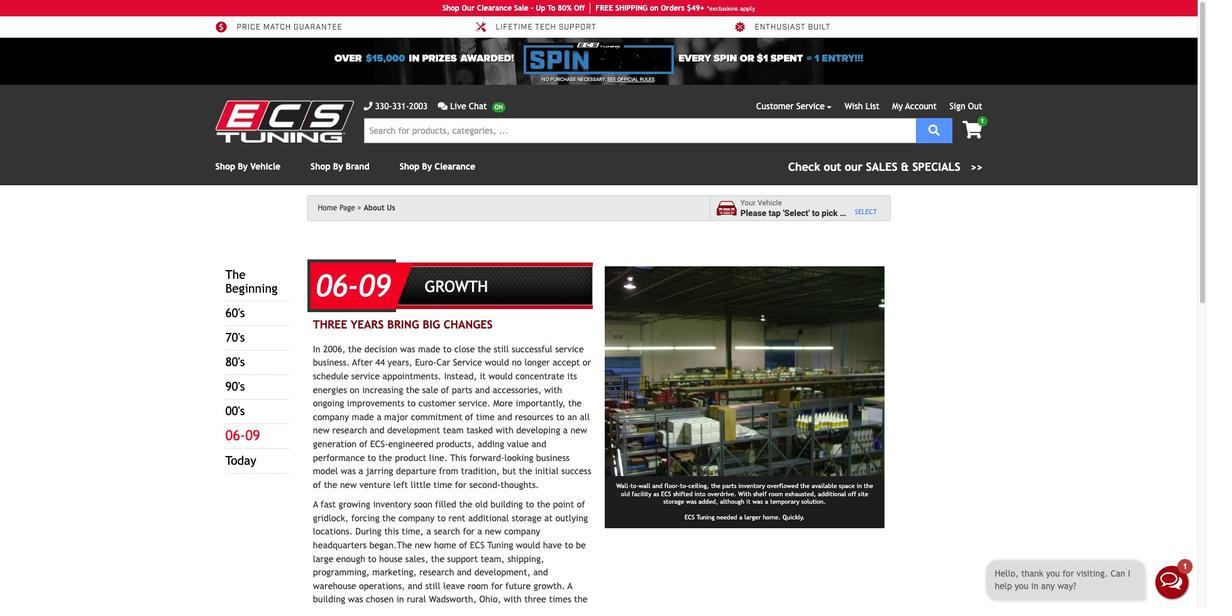 Task type: locate. For each thing, give the bounding box(es) containing it.
the right times
[[574, 595, 588, 605]]

old down wall-
[[621, 491, 630, 498]]

service inside in 2006, the decision was made to close the still successful service business. after 44 years,       euro-car service would no longer accept or schedule service appointments. instead, it would concentrate its energies on increasing the sale of parts and accessories, with ongoing improvements to customer       service. more importantly, the company made a major commitment of time and resources to an all new research and development team tasked with developing a new generation of ecs-engineered       products, adding value and performance to the product line. this forward-looking business model       was a jarring departure from tradition, but the initial success of the new venture left little       time for second-thoughts.
[[453, 358, 483, 368]]

0 vertical spatial additional
[[818, 491, 847, 498]]

vehicle up tap on the right
[[758, 199, 783, 208]]

the down the appointments.
[[406, 385, 420, 395]]

0 vertical spatial support
[[559, 23, 597, 32]]

search image
[[929, 124, 940, 136]]

inventory up "with"
[[739, 483, 766, 490]]

car
[[437, 358, 451, 368]]

06-09
[[316, 269, 391, 304], [226, 428, 260, 444]]

company up time, at the left bottom
[[399, 513, 435, 524]]

1 horizontal spatial support
[[559, 23, 597, 32]]

would up shipping,
[[516, 540, 541, 551]]

service
[[797, 101, 825, 111], [453, 358, 483, 368]]

in up 'accommodate'
[[397, 595, 404, 605]]

needed inside "a fast growing inventory soon filled the old building to the point of gridlock, forcing the       company to rent additional storage at outlying locations. during this time, a search for a new       company headquarters began.the new home of ecs tuning would have to be large enough to house       sales, the support team, shipping, programming, marketing, research and development, and warehouse operations, and still leave room for future growth. a building was chosen in rural       wadsworth, ohio, with three times the space needed to accommodate existing needs."
[[339, 608, 369, 609]]

1 vertical spatial support
[[448, 554, 478, 565]]

with
[[545, 385, 562, 395], [496, 425, 514, 436], [504, 595, 522, 605]]

1 link
[[953, 116, 988, 140]]

ecs right as
[[662, 491, 672, 498]]

1 vertical spatial additional
[[468, 513, 509, 524]]

made down improvements
[[352, 412, 374, 423]]

parts up 'overdrive.' at the right of the page
[[723, 483, 737, 490]]

0 horizontal spatial company
[[313, 412, 349, 423]]

tradition,
[[461, 466, 500, 477]]

have
[[543, 540, 562, 551]]

comments image
[[438, 102, 448, 111]]

was inside "a fast growing inventory soon filled the old building to the point of gridlock, forcing the       company to rent additional storage at outlying locations. during this time, a search for a new       company headquarters began.the new home of ecs tuning would have to be large enough to house       sales, the support team, shipping, programming, marketing, research and development, and warehouse operations, and still leave room for future growth. a building was chosen in rural       wadsworth, ohio, with three times the space needed to accommodate existing needs."
[[348, 595, 363, 605]]

1 horizontal spatial space
[[839, 483, 855, 490]]

time down from
[[434, 480, 452, 491]]

to down filled
[[438, 513, 446, 524]]

2 vertical spatial for
[[491, 581, 503, 592]]

1 vertical spatial for
[[463, 527, 475, 538]]

value
[[507, 439, 529, 450]]

official
[[618, 77, 639, 82]]

a right "pick"
[[841, 208, 845, 218]]

for down from
[[455, 480, 467, 491]]

00's link
[[226, 405, 245, 419]]

0 vertical spatial old
[[621, 491, 630, 498]]

0 horizontal spatial vehicle
[[251, 162, 281, 172]]

forward-
[[470, 453, 505, 463]]

support down home
[[448, 554, 478, 565]]

1 vertical spatial clearance
[[435, 162, 476, 172]]

was left chosen at bottom
[[348, 595, 363, 605]]

0 vertical spatial service
[[556, 344, 584, 355]]

2 horizontal spatial company
[[505, 527, 541, 538]]

about us
[[364, 204, 395, 213]]

of left ecs-
[[360, 439, 368, 450]]

1 horizontal spatial building
[[491, 500, 523, 510]]

live chat link
[[438, 100, 506, 113]]

1 down out
[[981, 118, 985, 125]]

1 vertical spatial 06-
[[226, 428, 245, 444]]

during
[[356, 527, 382, 538]]

on right energies
[[350, 385, 360, 395]]

still inside in 2006, the decision was made to close the still successful service business. after 44 years,       euro-car service would no longer accept or schedule service appointments. instead, it would concentrate its energies on increasing the sale of parts and accessories, with ongoing improvements to customer       service. more importantly, the company made a major commitment of time and resources to an all new research and development team tasked with developing a new generation of ecs-engineered       products, adding value and performance to the product line. this forward-looking business model       was a jarring departure from tradition, but the initial success of the new venture left little       time for second-thoughts.
[[494, 344, 509, 355]]

1 horizontal spatial clearance
[[477, 4, 512, 13]]

09 up today link
[[245, 428, 260, 444]]

storage left at
[[512, 513, 542, 524]]

spin
[[714, 52, 738, 65]]

the up at
[[537, 500, 551, 510]]

1 horizontal spatial 09
[[359, 269, 391, 304]]

site
[[859, 491, 869, 498]]

of right sale
[[441, 385, 449, 395]]

about
[[364, 204, 385, 213]]

room inside wall-to-wall and floor-to-ceiling, the parts inventory overflowed the available space in the old facility as ecs shifted into overdrive. with shelf room exhausted, additional off site storage was added, although it was a temporary solution.
[[769, 491, 784, 498]]

of right home
[[459, 540, 468, 551]]

customer service
[[757, 101, 825, 111]]

rules
[[640, 77, 655, 82]]

us
[[387, 204, 395, 213]]

1 horizontal spatial it
[[747, 499, 751, 506]]

0 horizontal spatial by
[[238, 162, 248, 172]]

storage inside "a fast growing inventory soon filled the old building to the point of gridlock, forcing the       company to rent additional storage at outlying locations. during this time, a search for a new       company headquarters began.the new home of ecs tuning would have to be large enough to house       sales, the support team, shipping, programming, marketing, research and development, and warehouse operations, and still leave room for future growth. a building was chosen in rural       wadsworth, ohio, with three times the space needed to accommodate existing needs."
[[512, 513, 542, 524]]

1 horizontal spatial tuning
[[697, 515, 715, 522]]

0 vertical spatial building
[[491, 500, 523, 510]]

0 vertical spatial space
[[839, 483, 855, 490]]

development,
[[475, 568, 531, 578]]

select link
[[856, 208, 878, 217]]

to inside your vehicle please tap 'select' to pick a vehicle
[[813, 208, 820, 218]]

still left successful
[[494, 344, 509, 355]]

1 horizontal spatial service
[[797, 101, 825, 111]]

new
[[313, 425, 330, 436], [571, 425, 588, 436], [340, 480, 357, 491], [485, 527, 502, 538], [415, 540, 432, 551]]

for down 'rent' at the bottom of page
[[463, 527, 475, 538]]

1 horizontal spatial ecs
[[662, 491, 672, 498]]

0 vertical spatial storage
[[664, 499, 685, 506]]

would inside "a fast growing inventory soon filled the old building to the point of gridlock, forcing the       company to rent additional storage at outlying locations. during this time, a search for a new       company headquarters began.the new home of ecs tuning would have to be large enough to house       sales, the support team, shipping, programming, marketing, research and development, and warehouse operations, and still leave room for future growth. a building was chosen in rural       wadsworth, ohio, with three times the space needed to accommodate existing needs."
[[516, 540, 541, 551]]

additional inside "a fast growing inventory soon filled the old building to the point of gridlock, forcing the       company to rent additional storage at outlying locations. during this time, a search for a new       company headquarters began.the new home of ecs tuning would have to be large enough to house       sales, the support team, shipping, programming, marketing, research and development, and warehouse operations, and still leave room for future growth. a building was chosen in rural       wadsworth, ohio, with three times the space needed to accommodate existing needs."
[[468, 513, 509, 524]]

09
[[359, 269, 391, 304], [245, 428, 260, 444]]

2 vertical spatial ecs
[[470, 540, 485, 551]]

this
[[451, 453, 467, 463]]

exhausted,
[[786, 491, 817, 498]]

2 to- from the left
[[681, 483, 689, 490]]

its
[[568, 371, 578, 382]]

every
[[679, 52, 712, 65]]

to down ecs-
[[368, 453, 376, 463]]

or left $1
[[740, 52, 755, 65]]

shop for shop by clearance
[[400, 162, 420, 172]]

space inside wall-to-wall and floor-to-ceiling, the parts inventory overflowed the available space in the old facility as ecs shifted into overdrive. with shelf room exhausted, additional off site storage was added, although it was a temporary solution.
[[839, 483, 855, 490]]

0 horizontal spatial support
[[448, 554, 478, 565]]

ecs inside wall-to-wall and floor-to-ceiling, the parts inventory overflowed the available space in the old facility as ecs shifted into overdrive. with shelf room exhausted, additional off site storage was added, although it was a temporary solution.
[[662, 491, 672, 498]]

it inside wall-to-wall and floor-to-ceiling, the parts inventory overflowed the available space in the old facility as ecs shifted into overdrive. with shelf room exhausted, additional off site storage was added, although it was a temporary solution.
[[747, 499, 751, 506]]

0 horizontal spatial clearance
[[435, 162, 476, 172]]

or right accept
[[583, 358, 591, 368]]

06- down 00's link
[[226, 428, 245, 444]]

by for clearance
[[422, 162, 432, 172]]

1 vertical spatial still
[[426, 581, 441, 592]]

0 vertical spatial inventory
[[739, 483, 766, 490]]

1 horizontal spatial inventory
[[739, 483, 766, 490]]

more
[[494, 398, 513, 409]]

1 vertical spatial parts
[[723, 483, 737, 490]]

0 horizontal spatial in
[[397, 595, 404, 605]]

2 horizontal spatial by
[[422, 162, 432, 172]]

0 horizontal spatial service
[[453, 358, 483, 368]]

to
[[548, 4, 556, 13]]

to- up shifted
[[681, 483, 689, 490]]

over
[[335, 52, 362, 65]]

service
[[556, 344, 584, 355], [352, 371, 380, 382]]

0 horizontal spatial to-
[[631, 483, 639, 490]]

tuning up team,
[[488, 540, 514, 551]]

your
[[741, 199, 756, 208]]

0 horizontal spatial made
[[352, 412, 374, 423]]

shop by brand link
[[311, 162, 370, 172]]

the up the 'an'
[[569, 398, 582, 409]]

0 vertical spatial it
[[480, 371, 486, 382]]

began.the
[[370, 540, 412, 551]]

forcing
[[351, 513, 380, 524]]

research inside in 2006, the decision was made to close the still successful service business. after 44 years,       euro-car service would no longer accept or schedule service appointments. instead, it would concentrate its energies on increasing the sale of parts and accessories, with ongoing improvements to customer       service. more importantly, the company made a major commitment of time and resources to an all new research and development team tasked with developing a new generation of ecs-engineered       products, adding value and performance to the product line. this forward-looking business model       was a jarring departure from tradition, but the initial success of the new venture left little       time for second-thoughts.
[[333, 425, 367, 436]]

future
[[506, 581, 531, 592]]

additional down available on the bottom of the page
[[818, 491, 847, 498]]

ecs up team,
[[470, 540, 485, 551]]

3 by from the left
[[422, 162, 432, 172]]

1 vertical spatial vehicle
[[758, 199, 783, 208]]

1 horizontal spatial needed
[[717, 515, 738, 522]]

to down thoughts.
[[526, 500, 534, 510]]

with up importantly, at the bottom of page
[[545, 385, 562, 395]]

it down "with"
[[747, 499, 751, 506]]

account
[[906, 101, 937, 111]]

1 vertical spatial company
[[399, 513, 435, 524]]

parts inside in 2006, the decision was made to close the still successful service business. after 44 years,       euro-car service would no longer accept or schedule service appointments. instead, it would concentrate its energies on increasing the sale of parts and accessories, with ongoing improvements to customer       service. more importantly, the company made a major commitment of time and resources to an all new research and development team tasked with developing a new generation of ecs-engineered       products, adding value and performance to the product line. this forward-looking business model       was a jarring departure from tradition, but the initial success of the new venture left little       time for second-thoughts.
[[452, 385, 473, 395]]

room down the overflowed
[[769, 491, 784, 498]]

0 horizontal spatial old
[[476, 500, 488, 510]]

06-09 link
[[226, 428, 260, 444]]

0 vertical spatial 06-
[[316, 269, 359, 304]]

facility
[[632, 491, 652, 498]]

old
[[621, 491, 630, 498], [476, 500, 488, 510]]

0 vertical spatial research
[[333, 425, 367, 436]]

to- up the facility
[[631, 483, 639, 490]]

service inside popup button
[[797, 101, 825, 111]]

jarring
[[366, 466, 394, 477]]

06-09 up years
[[316, 269, 391, 304]]

and inside wall-to-wall and floor-to-ceiling, the parts inventory overflowed the available space in the old facility as ecs shifted into overdrive. with shelf room exhausted, additional off site storage was added, although it was a temporary solution.
[[653, 483, 663, 490]]

1 vertical spatial in
[[857, 483, 863, 490]]

sales,
[[406, 554, 429, 565]]

parts inside wall-to-wall and floor-to-ceiling, the parts inventory overflowed the available space in the old facility as ecs shifted into overdrive. with shelf room exhausted, additional off site storage was added, although it was a temporary solution.
[[723, 483, 737, 490]]

0 horizontal spatial tuning
[[488, 540, 514, 551]]

0 horizontal spatial a
[[313, 500, 318, 510]]

a down shelf
[[765, 499, 769, 506]]

1 vertical spatial needed
[[339, 608, 369, 609]]

still left the leave
[[426, 581, 441, 592]]

existing
[[442, 608, 474, 609]]

2003
[[409, 101, 428, 111]]

looking
[[505, 453, 534, 463]]

0 horizontal spatial needed
[[339, 608, 369, 609]]

a left fast
[[313, 500, 318, 510]]

0 vertical spatial 06-09
[[316, 269, 391, 304]]

1 vertical spatial inventory
[[373, 500, 412, 510]]

1 horizontal spatial time
[[476, 412, 495, 423]]

1 horizontal spatial still
[[494, 344, 509, 355]]

support
[[559, 23, 597, 32], [448, 554, 478, 565]]

performance
[[313, 453, 365, 463]]

brand
[[346, 162, 370, 172]]

team,
[[481, 554, 505, 565]]

1 vertical spatial tuning
[[488, 540, 514, 551]]

1 vertical spatial time
[[434, 480, 452, 491]]

the beginning link
[[226, 268, 278, 296]]

please
[[741, 208, 767, 218]]

on right ping
[[650, 4, 659, 13]]

service down 'close' at left
[[453, 358, 483, 368]]

0 horizontal spatial 1
[[815, 52, 820, 65]]

storage down shifted
[[664, 499, 685, 506]]

0 vertical spatial with
[[545, 385, 562, 395]]

1 horizontal spatial service
[[556, 344, 584, 355]]

company down ongoing
[[313, 412, 349, 423]]

prizes
[[422, 52, 457, 65]]

service up accept
[[556, 344, 584, 355]]

0 horizontal spatial building
[[313, 595, 346, 605]]

all
[[580, 412, 590, 423]]

or
[[740, 52, 755, 65], [583, 358, 591, 368]]

1 right =
[[815, 52, 820, 65]]

research up the leave
[[420, 568, 454, 578]]

accept
[[553, 358, 580, 368]]

0 horizontal spatial space
[[313, 608, 336, 609]]

0 horizontal spatial additional
[[468, 513, 509, 524]]

1
[[815, 52, 820, 65], [981, 118, 985, 125]]

0 vertical spatial still
[[494, 344, 509, 355]]

would down no
[[489, 371, 513, 382]]

parts down instead,
[[452, 385, 473, 395]]

storage
[[664, 499, 685, 506], [512, 513, 542, 524]]

and up as
[[653, 483, 663, 490]]

06- up three
[[316, 269, 359, 304]]

by down ecs tuning image
[[238, 162, 248, 172]]

in
[[409, 52, 420, 65], [857, 483, 863, 490], [397, 595, 404, 605]]

shop
[[443, 4, 460, 13], [215, 162, 235, 172], [311, 162, 331, 172], [400, 162, 420, 172]]

1 horizontal spatial storage
[[664, 499, 685, 506]]

in
[[313, 344, 321, 355]]

0 vertical spatial service
[[797, 101, 825, 111]]

and up growth.
[[534, 568, 548, 578]]

0 horizontal spatial on
[[350, 385, 360, 395]]

2 vertical spatial in
[[397, 595, 404, 605]]

1 horizontal spatial room
[[769, 491, 784, 498]]

three years bring big changes
[[313, 318, 493, 332]]

space down the warehouse
[[313, 608, 336, 609]]

1 vertical spatial would
[[489, 371, 513, 382]]

0 horizontal spatial 06-09
[[226, 428, 260, 444]]

ecs tuning image
[[215, 101, 354, 143]]

by down 2003
[[422, 162, 432, 172]]

space up off
[[839, 483, 855, 490]]

1 vertical spatial old
[[476, 500, 488, 510]]

select
[[856, 208, 878, 216]]

but
[[503, 466, 516, 477]]

1 horizontal spatial parts
[[723, 483, 737, 490]]

shop by clearance link
[[400, 162, 476, 172]]

building down the warehouse
[[313, 595, 346, 605]]

the up this
[[383, 513, 396, 524]]

old inside wall-to-wall and floor-to-ceiling, the parts inventory overflowed the available space in the old facility as ecs shifted into overdrive. with shelf room exhausted, additional off site storage was added, although it was a temporary solution.
[[621, 491, 630, 498]]

shipping,
[[508, 554, 545, 565]]

0 vertical spatial for
[[455, 480, 467, 491]]

0 vertical spatial 09
[[359, 269, 391, 304]]

0 vertical spatial company
[[313, 412, 349, 423]]

for
[[455, 480, 467, 491], [463, 527, 475, 538], [491, 581, 503, 592]]

see official rules link
[[608, 76, 655, 84]]

room up ohio,
[[468, 581, 489, 592]]

major
[[384, 412, 408, 423]]

vehicle down ecs tuning image
[[251, 162, 281, 172]]

clearance right our
[[477, 4, 512, 13]]

0 vertical spatial 1
[[815, 52, 820, 65]]

0 vertical spatial room
[[769, 491, 784, 498]]

price
[[237, 23, 261, 32]]

time up tasked
[[476, 412, 495, 423]]

company up shipping,
[[505, 527, 541, 538]]

0 vertical spatial needed
[[717, 515, 738, 522]]

filled
[[435, 500, 457, 510]]

2 vertical spatial with
[[504, 595, 522, 605]]

1 vertical spatial with
[[496, 425, 514, 436]]

floor-
[[665, 483, 681, 490]]

ohio,
[[480, 595, 501, 605]]

importantly,
[[516, 398, 566, 409]]

shop for shop our clearance sale - up to 80% off
[[443, 4, 460, 13]]

with down future at the left
[[504, 595, 522, 605]]

1 horizontal spatial additional
[[818, 491, 847, 498]]

2 by from the left
[[333, 162, 343, 172]]

wall
[[639, 483, 651, 490]]

$49+
[[687, 4, 705, 13]]

sales
[[867, 160, 898, 174]]

0 horizontal spatial room
[[468, 581, 489, 592]]

overdrive.
[[708, 491, 737, 498]]

clearance down live
[[435, 162, 476, 172]]

1 horizontal spatial 1
[[981, 118, 985, 125]]

1 vertical spatial it
[[747, 499, 751, 506]]

shop for shop by vehicle
[[215, 162, 235, 172]]

changes
[[444, 318, 493, 332]]

1 horizontal spatial vehicle
[[758, 199, 783, 208]]

09 up years
[[359, 269, 391, 304]]

2 vertical spatial would
[[516, 540, 541, 551]]

out
[[969, 101, 983, 111]]

tuning down 'added,'
[[697, 515, 715, 522]]

1 vertical spatial service
[[453, 358, 483, 368]]

1 by from the left
[[238, 162, 248, 172]]

by left brand
[[333, 162, 343, 172]]

330-331-2003 link
[[364, 100, 428, 113]]

1 vertical spatial research
[[420, 568, 454, 578]]

1 to- from the left
[[631, 483, 639, 490]]

ecs down shifted
[[685, 515, 695, 522]]

shop for shop by brand
[[311, 162, 331, 172]]

&
[[902, 160, 910, 174]]

shifted
[[674, 491, 693, 498]]



Task type: vqa. For each thing, say whether or not it's contained in the screenshot.
the Vehicle inside Select your Vehicle LINK
no



Task type: describe. For each thing, give the bounding box(es) containing it.
storage inside wall-to-wall and floor-to-ceiling, the parts inventory overflowed the available space in the old facility as ecs shifted into overdrive. with shelf room exhausted, additional off site storage was added, although it was a temporary solution.
[[664, 499, 685, 506]]

0 vertical spatial a
[[313, 500, 318, 510]]

still inside "a fast growing inventory soon filled the old building to the point of gridlock, forcing the       company to rent additional storage at outlying locations. during this time, a search for a new       company headquarters began.the new home of ecs tuning would have to be large enough to house       sales, the support team, shipping, programming, marketing, research and development, and warehouse operations, and still leave room for future growth. a building was chosen in rural       wadsworth, ohio, with three times the space needed to accommodate existing needs."
[[426, 581, 441, 592]]

new up sales,
[[415, 540, 432, 551]]

warehouse
[[313, 581, 357, 592]]

solution.
[[802, 499, 827, 506]]

today link
[[226, 454, 257, 468]]

to left house
[[368, 554, 377, 565]]

no
[[512, 358, 522, 368]]

model
[[313, 466, 338, 477]]

inventory inside "a fast growing inventory soon filled the old building to the point of gridlock, forcing the       company to rent additional storage at outlying locations. during this time, a search for a new       company headquarters began.the new home of ecs tuning would have to be large enough to house       sales, the support team, shipping, programming, marketing, research and development, and warehouse operations, and still leave room for future growth. a building was chosen in rural       wadsworth, ohio, with three times the space needed to accommodate existing needs."
[[373, 500, 412, 510]]

room inside "a fast growing inventory soon filled the old building to the point of gridlock, forcing the       company to rent additional storage at outlying locations. during this time, a search for a new       company headquarters began.the new home of ecs tuning would have to be large enough to house       sales, the support team, shipping, programming, marketing, research and development, and warehouse operations, and still leave room for future growth. a building was chosen in rural       wadsworth, ohio, with three times the space needed to accommodate existing needs."
[[468, 581, 489, 592]]

00's
[[226, 405, 245, 419]]

enthusiast built
[[755, 23, 831, 32]]

home page
[[318, 204, 355, 213]]

off
[[574, 4, 585, 13]]

rent
[[449, 513, 466, 524]]

energies
[[313, 385, 347, 395]]

growth.
[[534, 581, 565, 592]]

additional inside wall-to-wall and floor-to-ceiling, the parts inventory overflowed the available space in the old facility as ecs shifted into overdrive. with shelf room exhausted, additional off site storage was added, although it was a temporary solution.
[[818, 491, 847, 498]]

clearance for by
[[435, 162, 476, 172]]

years,
[[388, 358, 413, 368]]

little
[[411, 480, 431, 491]]

resources
[[515, 412, 554, 423]]

a inside wall-to-wall and floor-to-ceiling, the parts inventory overflowed the available space in the old facility as ecs shifted into overdrive. with shelf room exhausted, additional off site storage was added, although it was a temporary solution.
[[765, 499, 769, 506]]

1 horizontal spatial company
[[399, 513, 435, 524]]

the right 'close' at left
[[478, 344, 491, 355]]

new up growing
[[340, 480, 357, 491]]

a left 'jarring'
[[359, 466, 364, 477]]

and up service.
[[475, 385, 490, 395]]

as
[[654, 491, 660, 498]]

initial
[[535, 466, 559, 477]]

to down chosen at bottom
[[371, 608, 380, 609]]

to up 'car'
[[443, 344, 452, 355]]

ecs inside "a fast growing inventory soon filled the old building to the point of gridlock, forcing the       company to rent additional storage at outlying locations. during this time, a search for a new       company headquarters began.the new home of ecs tuning would have to be large enough to house       sales, the support team, shipping, programming, marketing, research and development, and warehouse operations, and still leave room for future growth. a building was chosen in rural       wadsworth, ohio, with three times the space needed to accommodate existing needs."
[[470, 540, 485, 551]]

was up years,
[[400, 344, 416, 355]]

enthusiast built link
[[734, 21, 831, 33]]

0 vertical spatial in
[[409, 52, 420, 65]]

clearance for our
[[477, 4, 512, 13]]

venture
[[360, 480, 391, 491]]

company inside in 2006, the decision was made to close the still successful service business. after 44 years,       euro-car service would no longer accept or schedule service appointments. instead, it would concentrate its energies on increasing the sale of parts and accessories, with ongoing improvements to customer       service. more importantly, the company made a major commitment of time and resources to an all new research and development team tasked with developing a new generation of ecs-engineered       products, adding value and performance to the product line. this forward-looking business model       was a jarring departure from tradition, but the initial success of the new venture left little       time for second-thoughts.
[[313, 412, 349, 423]]

new up team,
[[485, 527, 502, 538]]

the up 'overdrive.' at the right of the page
[[712, 483, 721, 490]]

=
[[807, 52, 813, 65]]

marketing,
[[373, 568, 417, 578]]

vehicle inside your vehicle please tap 'select' to pick a vehicle
[[758, 199, 783, 208]]

the up exhausted,
[[801, 483, 810, 490]]

with inside "a fast growing inventory soon filled the old building to the point of gridlock, forcing the       company to rent additional storage at outlying locations. during this time, a search for a new       company headquarters began.the new home of ecs tuning would have to be large enough to house       sales, the support team, shipping, programming, marketing, research and development, and warehouse operations, and still leave room for future growth. a building was chosen in rural       wadsworth, ohio, with three times the space needed to accommodate existing needs."
[[504, 595, 522, 605]]

outlying
[[556, 513, 588, 524]]

was down shifted
[[687, 499, 697, 506]]

0 horizontal spatial time
[[434, 480, 452, 491]]

and up the rural
[[408, 581, 423, 592]]

0 vertical spatial would
[[485, 358, 510, 368]]

my account link
[[893, 101, 937, 111]]

phone image
[[364, 102, 373, 111]]

your vehicle please tap 'select' to pick a vehicle
[[741, 199, 875, 218]]

temporary
[[771, 499, 800, 506]]

customer service button
[[757, 100, 833, 113]]

it inside in 2006, the decision was made to close the still successful service business. after 44 years,       euro-car service would no longer accept or schedule service appointments. instead, it would concentrate its energies on increasing the sale of parts and accessories, with ongoing improvements to customer       service. more importantly, the company made a major commitment of time and resources to an all new research and development team tasked with developing a new generation of ecs-engineered       products, adding value and performance to the product line. this forward-looking business model       was a jarring departure from tradition, but the initial success of the new venture left little       time for second-thoughts.
[[480, 371, 486, 382]]

1 horizontal spatial 06-
[[316, 269, 359, 304]]

a up team,
[[478, 527, 482, 538]]

2006,
[[323, 344, 346, 355]]

inventory inside wall-to-wall and floor-to-ceiling, the parts inventory overflowed the available space in the old facility as ecs shifted into overdrive. with shelf room exhausted, additional off site storage was added, although it was a temporary solution.
[[739, 483, 766, 490]]

products,
[[437, 439, 475, 450]]

support inside "link"
[[559, 23, 597, 32]]

sales & specials link
[[789, 159, 983, 176]]

improvements
[[347, 398, 405, 409]]

chat
[[469, 101, 487, 111]]

a inside your vehicle please tap 'select' to pick a vehicle
[[841, 208, 845, 218]]

1 vertical spatial 1
[[981, 118, 985, 125]]

research inside "a fast growing inventory soon filled the old building to the point of gridlock, forcing the       company to rent additional storage at outlying locations. during this time, a search for a new       company headquarters began.the new home of ecs tuning would have to be large enough to house       sales, the support team, shipping, programming, marketing, research and development, and warehouse operations, and still leave room for future growth. a building was chosen in rural       wadsworth, ohio, with three times the space needed to accommodate existing needs."
[[420, 568, 454, 578]]

programming,
[[313, 568, 370, 578]]

chosen
[[366, 595, 394, 605]]

thoughts.
[[501, 480, 539, 491]]

was down "performance"
[[341, 466, 356, 477]]

60's link
[[226, 307, 245, 320]]

business.
[[313, 358, 350, 368]]

a right time, at the left bottom
[[427, 527, 431, 538]]

0 vertical spatial or
[[740, 52, 755, 65]]

on inside in 2006, the decision was made to close the still successful service business. after 44 years,       euro-car service would no longer accept or schedule service appointments. instead, it would concentrate its energies on increasing the sale of parts and accessories, with ongoing improvements to customer       service. more importantly, the company made a major commitment of time and resources to an all new research and development team tasked with developing a new generation of ecs-engineered       products, adding value and performance to the product line. this forward-looking business model       was a jarring departure from tradition, but the initial success of the new venture left little       time for second-thoughts.
[[350, 385, 360, 395]]

departure
[[396, 466, 437, 477]]

a fast growing inventory soon filled the old building to the point of gridlock, forcing the       company to rent additional storage at outlying locations. during this time, a search for a new       company headquarters began.the new home of ecs tuning would have to be large enough to house       sales, the support team, shipping, programming, marketing, research and development, and warehouse operations, and still leave room for future growth. a building was chosen in rural       wadsworth, ohio, with three times the space needed to accommodate existing needs.
[[313, 500, 588, 609]]

and down more
[[498, 412, 513, 423]]

1 horizontal spatial made
[[418, 344, 441, 355]]

match
[[263, 23, 291, 32]]

by for vehicle
[[238, 162, 248, 172]]

my account
[[893, 101, 937, 111]]

0 horizontal spatial service
[[352, 371, 380, 382]]

wish list
[[845, 101, 880, 111]]

times
[[549, 595, 572, 605]]

customer
[[419, 398, 456, 409]]

at
[[545, 513, 553, 524]]

large
[[313, 554, 334, 565]]

engineered
[[388, 439, 434, 450]]

list
[[866, 101, 880, 111]]

and up the leave
[[457, 568, 472, 578]]

to left be
[[565, 540, 574, 551]]

specials
[[913, 160, 961, 174]]

development
[[388, 425, 440, 436]]

0 vertical spatial time
[[476, 412, 495, 423]]

new down all
[[571, 425, 588, 436]]

shopping cart image
[[963, 121, 983, 139]]

added,
[[699, 499, 719, 506]]

of down service.
[[465, 412, 474, 423]]

and up ecs-
[[370, 425, 385, 436]]

to up major
[[408, 398, 416, 409]]

1 horizontal spatial 06-09
[[316, 269, 391, 304]]

second-
[[470, 480, 501, 491]]

years
[[351, 318, 384, 332]]

a down the 'an'
[[563, 425, 568, 436]]

although
[[720, 499, 745, 506]]

fast
[[321, 500, 336, 510]]

.
[[655, 77, 656, 82]]

the up site
[[864, 483, 874, 490]]

longer
[[525, 358, 550, 368]]

into
[[695, 491, 706, 498]]

home.
[[763, 515, 781, 522]]

ship
[[616, 4, 631, 13]]

0 vertical spatial on
[[650, 4, 659, 13]]

1 vertical spatial 09
[[245, 428, 260, 444]]

0 vertical spatial vehicle
[[251, 162, 281, 172]]

the up 'jarring'
[[379, 453, 392, 463]]

larger
[[745, 515, 761, 522]]

Search text field
[[364, 118, 916, 143]]

a down improvements
[[377, 412, 382, 423]]

1 vertical spatial 06-09
[[226, 428, 260, 444]]

entry!!!
[[822, 52, 864, 65]]

shop by clearance
[[400, 162, 476, 172]]

2 vertical spatial company
[[505, 527, 541, 538]]

0 horizontal spatial 06-
[[226, 428, 245, 444]]

of down model
[[313, 480, 321, 491]]

necessary.
[[578, 77, 607, 82]]

enthusiast
[[755, 23, 806, 32]]

old inside "a fast growing inventory soon filled the old building to the point of gridlock, forcing the       company to rent additional storage at outlying locations. during this time, a search for a new       company headquarters began.the new home of ecs tuning would have to be large enough to house       sales, the support team, shipping, programming, marketing, research and development, and warehouse operations, and still leave room for future growth. a building was chosen in rural       wadsworth, ohio, with three times the space needed to accommodate existing needs."
[[476, 500, 488, 510]]

44
[[376, 358, 385, 368]]

with
[[739, 491, 752, 498]]

tuning inside "a fast growing inventory soon filled the old building to the point of gridlock, forcing the       company to rent additional storage at outlying locations. during this time, a search for a new       company headquarters began.the new home of ecs tuning would have to be large enough to house       sales, the support team, shipping, programming, marketing, research and development, and warehouse operations, and still leave room for future growth. a building was chosen in rural       wadsworth, ohio, with three times the space needed to accommodate existing needs."
[[488, 540, 514, 551]]

today
[[226, 454, 257, 468]]

euro-
[[415, 358, 437, 368]]

the up thoughts.
[[519, 466, 533, 477]]

80's link
[[226, 356, 245, 369]]

ecs tuning 'spin to win' contest logo image
[[524, 43, 674, 74]]

1 vertical spatial made
[[352, 412, 374, 423]]

over $15,000 in prizes
[[335, 52, 457, 65]]

of up outlying
[[577, 500, 585, 510]]

by for brand
[[333, 162, 343, 172]]

leave
[[443, 581, 465, 592]]

wish list link
[[845, 101, 880, 111]]

a left larger at the bottom right
[[740, 515, 743, 522]]

left
[[394, 480, 408, 491]]

purchase
[[551, 77, 577, 82]]

1 vertical spatial a
[[568, 581, 573, 592]]

appointments.
[[383, 371, 442, 382]]

built
[[809, 23, 831, 32]]

the down home
[[431, 554, 445, 565]]

1 vertical spatial ecs
[[685, 515, 695, 522]]

big
[[423, 318, 440, 332]]

the up after
[[348, 344, 362, 355]]

in inside wall-to-wall and floor-to-ceiling, the parts inventory overflowed the available space in the old facility as ecs shifted into overdrive. with shelf room exhausted, additional off site storage was added, although it was a temporary solution.
[[857, 483, 863, 490]]

space inside "a fast growing inventory soon filled the old building to the point of gridlock, forcing the       company to rent additional storage at outlying locations. during this time, a search for a new       company headquarters began.the new home of ecs tuning would have to be large enough to house       sales, the support team, shipping, programming, marketing, research and development, and warehouse operations, and still leave room for future growth. a building was chosen in rural       wadsworth, ohio, with three times the space needed to accommodate existing needs."
[[313, 608, 336, 609]]

the
[[226, 268, 246, 282]]

new up generation
[[313, 425, 330, 436]]

the down model
[[324, 480, 338, 491]]

or inside in 2006, the decision was made to close the still successful service business. after 44 years,       euro-car service would no longer accept or schedule service appointments. instead, it would concentrate its energies on increasing the sale of parts and accessories, with ongoing improvements to customer       service. more importantly, the company made a major commitment of time and resources to an all new research and development team tasked with developing a new generation of ecs-engineered       products, adding value and performance to the product line. this forward-looking business model       was a jarring departure from tradition, but the initial success of the new venture left little       time for second-thoughts.
[[583, 358, 591, 368]]

for inside in 2006, the decision was made to close the still successful service business. after 44 years,       euro-car service would no longer accept or schedule service appointments. instead, it would concentrate its energies on increasing the sale of parts and accessories, with ongoing improvements to customer       service. more importantly, the company made a major commitment of time and resources to an all new research and development team tasked with developing a new generation of ecs-engineered       products, adding value and performance to the product line. this forward-looking business model       was a jarring departure from tradition, but the initial success of the new venture left little       time for second-thoughts.
[[455, 480, 467, 491]]

available
[[812, 483, 838, 490]]

and down developing
[[532, 439, 547, 450]]

support inside "a fast growing inventory soon filled the old building to the point of gridlock, forcing the       company to rent additional storage at outlying locations. during this time, a search for a new       company headquarters began.the new home of ecs tuning would have to be large enough to house       sales, the support team, shipping, programming, marketing, research and development, and warehouse operations, and still leave room for future growth. a building was chosen in rural       wadsworth, ohio, with three times the space needed to accommodate existing needs."
[[448, 554, 478, 565]]

page
[[340, 204, 355, 213]]

was down shelf
[[753, 499, 764, 506]]

quickly.
[[783, 515, 805, 522]]

schedule
[[313, 371, 349, 382]]

commitment
[[411, 412, 463, 423]]

the up 'rent' at the bottom of page
[[459, 500, 473, 510]]

in inside "a fast growing inventory soon filled the old building to the point of gridlock, forcing the       company to rent additional storage at outlying locations. during this time, a search for a new       company headquarters began.the new home of ecs tuning would have to be large enough to house       sales, the support team, shipping, programming, marketing, research and development, and warehouse operations, and still leave room for future growth. a building was chosen in rural       wadsworth, ohio, with three times the space needed to accommodate existing needs."
[[397, 595, 404, 605]]

to left the 'an'
[[557, 412, 565, 423]]



